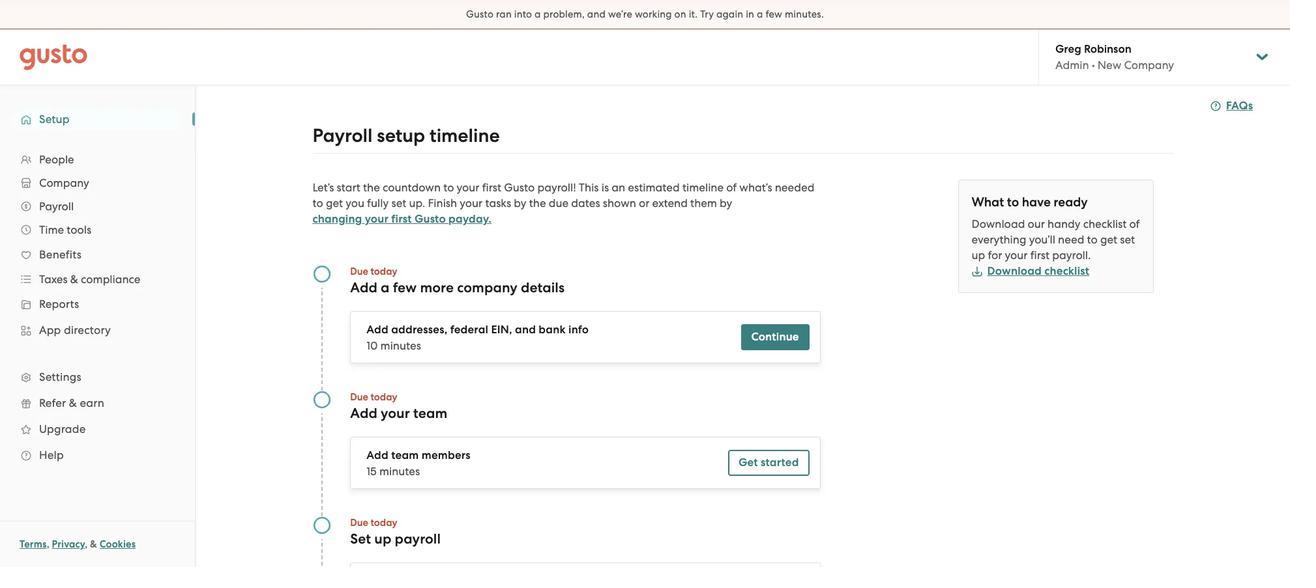Task type: describe. For each thing, give the bounding box(es) containing it.
bank
[[539, 323, 566, 337]]

members
[[422, 449, 471, 463]]

tasks
[[485, 197, 511, 210]]

tools
[[67, 224, 91, 237]]

is
[[602, 181, 609, 194]]

robinson
[[1084, 42, 1132, 56]]

due today add a few more company details
[[350, 266, 565, 297]]

first for changing
[[391, 213, 412, 226]]

finish your tasks by the due dates shown or extend them by changing your first gusto payday.
[[313, 197, 733, 226]]

list containing people
[[0, 148, 195, 469]]

an
[[612, 181, 625, 194]]

working
[[635, 8, 672, 20]]

team inside 'add team members 15 minutes'
[[391, 449, 419, 463]]

or
[[639, 197, 650, 210]]

your up payday.
[[460, 197, 483, 210]]

settings
[[39, 371, 81, 384]]

and inside add addresses, federal ein, and bank info 10 minutes
[[515, 323, 536, 337]]

continue
[[752, 331, 799, 344]]

into
[[514, 8, 532, 20]]

help link
[[13, 444, 182, 468]]

•
[[1092, 59, 1095, 72]]

shown
[[603, 197, 636, 210]]

info
[[569, 323, 589, 337]]

started
[[761, 456, 799, 470]]

today for up
[[371, 518, 398, 530]]

up inside download our handy checklist of everything you'll need to get set up for your first payroll.
[[972, 249, 986, 262]]

handy
[[1048, 218, 1081, 231]]

taxes & compliance button
[[13, 268, 182, 291]]

fully
[[367, 197, 389, 210]]

taxes & compliance
[[39, 273, 140, 286]]

gusto navigation element
[[0, 85, 195, 490]]

payroll for payroll setup timeline
[[313, 125, 373, 147]]

get started button
[[728, 451, 810, 477]]

addresses,
[[391, 323, 448, 337]]

taxes
[[39, 273, 68, 286]]

payroll!
[[538, 181, 576, 194]]

upgrade link
[[13, 418, 182, 441]]

up inside due today set up payroll
[[375, 531, 392, 548]]

gusto inside let's start the countdown to your first gusto payroll! this is an estimated                     timeline of what's needed to get you fully set up.
[[504, 181, 535, 194]]

you'll
[[1029, 233, 1056, 247]]

& for earn
[[69, 397, 77, 410]]

download checklist link
[[972, 265, 1090, 278]]

add team members 15 minutes
[[367, 449, 471, 479]]

try
[[700, 8, 714, 20]]

this
[[579, 181, 599, 194]]

first for for
[[1031, 249, 1050, 262]]

cookies button
[[100, 537, 136, 553]]

help
[[39, 449, 64, 462]]

company button
[[13, 172, 182, 195]]

faqs
[[1227, 99, 1254, 113]]

changing
[[313, 213, 362, 226]]

of inside download our handy checklist of everything you'll need to get set up for your first payroll.
[[1130, 218, 1140, 231]]

people button
[[13, 148, 182, 172]]

have
[[1022, 195, 1051, 210]]

first inside let's start the countdown to your first gusto payroll! this is an estimated                     timeline of what's needed to get you fully set up.
[[482, 181, 502, 194]]

10
[[367, 340, 378, 353]]

finish
[[428, 197, 457, 210]]

people
[[39, 153, 74, 166]]

compliance
[[81, 273, 140, 286]]

your inside download our handy checklist of everything you'll need to get set up for your first payroll.
[[1005, 249, 1028, 262]]

get
[[739, 456, 758, 470]]

on
[[675, 8, 687, 20]]

due for add a few more company details
[[350, 266, 368, 278]]

extend
[[653, 197, 688, 210]]

for
[[988, 249, 1003, 262]]

directory
[[64, 324, 111, 337]]

due
[[549, 197, 569, 210]]

due today add your team
[[350, 392, 448, 423]]

minutes.
[[785, 8, 824, 20]]

we're
[[608, 8, 633, 20]]

get inside let's start the countdown to your first gusto payroll! this is an estimated                     timeline of what's needed to get you fully set up.
[[326, 197, 343, 210]]

2 , from the left
[[85, 539, 88, 551]]

company inside "greg robinson admin • new company"
[[1125, 59, 1175, 72]]

gusto inside finish your tasks by the due dates shown or extend them by changing your first gusto payday.
[[415, 213, 446, 226]]

a for details
[[381, 280, 390, 297]]

set
[[350, 531, 371, 548]]

to inside download our handy checklist of everything you'll need to get set up for your first payroll.
[[1087, 233, 1098, 247]]

federal
[[450, 323, 489, 337]]

to left have
[[1007, 195, 1019, 210]]

continue button
[[741, 325, 810, 351]]

0 horizontal spatial timeline
[[430, 125, 500, 147]]

settings link
[[13, 366, 182, 389]]

you
[[346, 197, 364, 210]]

new
[[1098, 59, 1122, 72]]

today for your
[[371, 392, 398, 404]]

payroll
[[395, 531, 441, 548]]

ran
[[496, 8, 512, 20]]

minutes inside add addresses, federal ein, and bank info 10 minutes
[[381, 340, 421, 353]]

refer & earn
[[39, 397, 104, 410]]

due today set up payroll
[[350, 518, 441, 548]]

countdown
[[383, 181, 441, 194]]

download for download checklist
[[988, 265, 1042, 278]]

faqs button
[[1211, 98, 1254, 114]]

the inside finish your tasks by the due dates shown or extend them by changing your first gusto payday.
[[529, 197, 546, 210]]

time
[[39, 224, 64, 237]]

payroll.
[[1053, 249, 1091, 262]]

checklist inside download our handy checklist of everything you'll need to get set up for your first payroll.
[[1084, 218, 1127, 231]]

of inside let's start the countdown to your first gusto payroll! this is an estimated                     timeline of what's needed to get you fully set up.
[[727, 181, 737, 194]]

start
[[337, 181, 361, 194]]

time tools button
[[13, 218, 182, 242]]

today for a
[[371, 266, 398, 278]]

need
[[1058, 233, 1085, 247]]



Task type: vqa. For each thing, say whether or not it's contained in the screenshot.
topmost "registered"
no



Task type: locate. For each thing, give the bounding box(es) containing it.
0 vertical spatial checklist
[[1084, 218, 1127, 231]]

download up everything
[[972, 218, 1025, 231]]

download our handy checklist of everything you'll need to get set up for your first payroll.
[[972, 218, 1140, 262]]

1 vertical spatial up
[[375, 531, 392, 548]]

due for add your team
[[350, 392, 368, 404]]

1 vertical spatial team
[[391, 449, 419, 463]]

1 vertical spatial get
[[1101, 233, 1118, 247]]

set inside download our handy checklist of everything you'll need to get set up for your first payroll.
[[1120, 233, 1135, 247]]

get started
[[739, 456, 799, 470]]

company
[[1125, 59, 1175, 72], [39, 177, 89, 190]]

up.
[[409, 197, 425, 210]]

the up the fully on the top of page
[[363, 181, 380, 194]]

benefits link
[[13, 243, 182, 267]]

get up changing on the top left of page
[[326, 197, 343, 210]]

0 vertical spatial today
[[371, 266, 398, 278]]

get right need
[[1101, 233, 1118, 247]]

& for compliance
[[70, 273, 78, 286]]

your up 'add team members 15 minutes'
[[381, 406, 410, 423]]

3 today from the top
[[371, 518, 398, 530]]

needed
[[775, 181, 815, 194]]

1 vertical spatial minutes
[[379, 466, 420, 479]]

1 vertical spatial few
[[393, 280, 417, 297]]

up left for
[[972, 249, 986, 262]]

1 horizontal spatial the
[[529, 197, 546, 210]]

benefits
[[39, 248, 82, 262]]

1 vertical spatial &
[[69, 397, 77, 410]]

1 horizontal spatial get
[[1101, 233, 1118, 247]]

cookies
[[100, 539, 136, 551]]

more
[[420, 280, 454, 297]]

2 vertical spatial first
[[1031, 249, 1050, 262]]

today inside due today add a few more company details
[[371, 266, 398, 278]]

checklist
[[1084, 218, 1127, 231], [1045, 265, 1090, 278]]

1 due from the top
[[350, 266, 368, 278]]

0 horizontal spatial gusto
[[415, 213, 446, 226]]

minutes inside 'add team members 15 minutes'
[[379, 466, 420, 479]]

refer
[[39, 397, 66, 410]]

2 today from the top
[[371, 392, 398, 404]]

up
[[972, 249, 986, 262], [375, 531, 392, 548]]

1 vertical spatial download
[[988, 265, 1042, 278]]

few
[[766, 8, 783, 20], [393, 280, 417, 297]]

1 horizontal spatial of
[[1130, 218, 1140, 231]]

due down 10
[[350, 392, 368, 404]]

0 horizontal spatial by
[[514, 197, 527, 210]]

,
[[47, 539, 49, 551], [85, 539, 88, 551]]

1 horizontal spatial payroll
[[313, 125, 373, 147]]

your inside let's start the countdown to your first gusto payroll! this is an estimated                     timeline of what's needed to get you fully set up.
[[457, 181, 480, 194]]

0 horizontal spatial payroll
[[39, 200, 74, 213]]

0 horizontal spatial company
[[39, 177, 89, 190]]

1 horizontal spatial ,
[[85, 539, 88, 551]]

privacy
[[52, 539, 85, 551]]

&
[[70, 273, 78, 286], [69, 397, 77, 410], [90, 539, 97, 551]]

1 vertical spatial first
[[391, 213, 412, 226]]

0 horizontal spatial up
[[375, 531, 392, 548]]

first down you'll
[[1031, 249, 1050, 262]]

again
[[717, 8, 744, 20]]

few right in
[[766, 8, 783, 20]]

payroll
[[313, 125, 373, 147], [39, 200, 74, 213]]

setup link
[[13, 108, 182, 131]]

gusto down finish
[[415, 213, 446, 226]]

timeline
[[430, 125, 500, 147], [683, 181, 724, 194]]

1 vertical spatial today
[[371, 392, 398, 404]]

time tools
[[39, 224, 91, 237]]

a right into
[[535, 8, 541, 20]]

1 vertical spatial set
[[1120, 233, 1135, 247]]

the
[[363, 181, 380, 194], [529, 197, 546, 210]]

0 vertical spatial set
[[392, 197, 406, 210]]

app directory
[[39, 324, 111, 337]]

due for set up payroll
[[350, 518, 368, 530]]

checklist down payroll.
[[1045, 265, 1090, 278]]

1 horizontal spatial company
[[1125, 59, 1175, 72]]

, left privacy
[[47, 539, 49, 551]]

set up changing your first gusto payday. button on the left
[[392, 197, 406, 210]]

the inside let's start the countdown to your first gusto payroll! this is an estimated                     timeline of what's needed to get you fully set up.
[[363, 181, 380, 194]]

due inside due today set up payroll
[[350, 518, 368, 530]]

1 vertical spatial company
[[39, 177, 89, 190]]

payroll up time
[[39, 200, 74, 213]]

1 horizontal spatial first
[[482, 181, 502, 194]]

& inside taxes & compliance dropdown button
[[70, 273, 78, 286]]

0 vertical spatial company
[[1125, 59, 1175, 72]]

0 vertical spatial the
[[363, 181, 380, 194]]

1 vertical spatial the
[[529, 197, 546, 210]]

timeline inside let's start the countdown to your first gusto payroll! this is an estimated                     timeline of what's needed to get you fully set up.
[[683, 181, 724, 194]]

first up tasks
[[482, 181, 502, 194]]

0 horizontal spatial few
[[393, 280, 417, 297]]

1 horizontal spatial set
[[1120, 233, 1135, 247]]

0 vertical spatial minutes
[[381, 340, 421, 353]]

2 horizontal spatial a
[[757, 8, 763, 20]]

payroll up start
[[313, 125, 373, 147]]

set right need
[[1120, 233, 1135, 247]]

ein,
[[491, 323, 512, 337]]

payroll for payroll
[[39, 200, 74, 213]]

get inside download our handy checklist of everything you'll need to get set up for your first payroll.
[[1101, 233, 1118, 247]]

0 vertical spatial &
[[70, 273, 78, 286]]

0 vertical spatial first
[[482, 181, 502, 194]]

dates
[[571, 197, 600, 210]]

team
[[413, 406, 448, 423], [391, 449, 419, 463]]

due inside due today add a few more company details
[[350, 266, 368, 278]]

them
[[691, 197, 717, 210]]

& left "cookies"
[[90, 539, 97, 551]]

, left "cookies"
[[85, 539, 88, 551]]

changing your first gusto payday. button
[[313, 212, 492, 228]]

payroll button
[[13, 195, 182, 218]]

download down for
[[988, 265, 1042, 278]]

0 horizontal spatial ,
[[47, 539, 49, 551]]

and left we're
[[587, 8, 606, 20]]

2 horizontal spatial first
[[1031, 249, 1050, 262]]

to right need
[[1087, 233, 1098, 247]]

company right new at the right top of page
[[1125, 59, 1175, 72]]

0 horizontal spatial get
[[326, 197, 343, 210]]

1 vertical spatial and
[[515, 323, 536, 337]]

first inside finish your tasks by the due dates shown or extend them by changing your first gusto payday.
[[391, 213, 412, 226]]

today inside due today set up payroll
[[371, 518, 398, 530]]

it.
[[689, 8, 698, 20]]

0 horizontal spatial and
[[515, 323, 536, 337]]

set
[[392, 197, 406, 210], [1120, 233, 1135, 247]]

2 vertical spatial today
[[371, 518, 398, 530]]

0 horizontal spatial the
[[363, 181, 380, 194]]

terms
[[20, 539, 47, 551]]

your up finish
[[457, 181, 480, 194]]

get
[[326, 197, 343, 210], [1101, 233, 1118, 247]]

0 vertical spatial team
[[413, 406, 448, 423]]

0 horizontal spatial of
[[727, 181, 737, 194]]

to up finish
[[444, 181, 454, 194]]

0 vertical spatial up
[[972, 249, 986, 262]]

due up set
[[350, 518, 368, 530]]

estimated
[[628, 181, 680, 194]]

today up set
[[371, 518, 398, 530]]

add inside due today add your team
[[350, 406, 378, 423]]

due down changing on the top left of page
[[350, 266, 368, 278]]

1 vertical spatial gusto
[[504, 181, 535, 194]]

a inside due today add a few more company details
[[381, 280, 390, 297]]

2 horizontal spatial gusto
[[504, 181, 535, 194]]

minutes right 15
[[379, 466, 420, 479]]

up right set
[[375, 531, 392, 548]]

today inside due today add your team
[[371, 392, 398, 404]]

2 vertical spatial &
[[90, 539, 97, 551]]

home image
[[20, 44, 87, 70]]

1 vertical spatial of
[[1130, 218, 1140, 231]]

terms link
[[20, 539, 47, 551]]

1 vertical spatial checklist
[[1045, 265, 1090, 278]]

1 vertical spatial timeline
[[683, 181, 724, 194]]

first down up.
[[391, 213, 412, 226]]

0 vertical spatial gusto
[[466, 8, 494, 20]]

details
[[521, 280, 565, 297]]

our
[[1028, 218, 1045, 231]]

few inside due today add a few more company details
[[393, 280, 417, 297]]

2 vertical spatial gusto
[[415, 213, 446, 226]]

0 vertical spatial and
[[587, 8, 606, 20]]

timeline right setup
[[430, 125, 500, 147]]

0 vertical spatial payroll
[[313, 125, 373, 147]]

1 horizontal spatial timeline
[[683, 181, 724, 194]]

let's
[[313, 181, 334, 194]]

1 vertical spatial due
[[350, 392, 368, 404]]

download for download our handy checklist of everything you'll need to get set up for your first payroll.
[[972, 218, 1025, 231]]

list
[[0, 148, 195, 469]]

1 horizontal spatial and
[[587, 8, 606, 20]]

team left members
[[391, 449, 419, 463]]

1 horizontal spatial by
[[720, 197, 733, 210]]

1 horizontal spatial up
[[972, 249, 986, 262]]

your inside due today add your team
[[381, 406, 410, 423]]

terms , privacy , & cookies
[[20, 539, 136, 551]]

minutes down addresses, at the left bottom
[[381, 340, 421, 353]]

a right in
[[757, 8, 763, 20]]

payroll inside dropdown button
[[39, 200, 74, 213]]

your right for
[[1005, 249, 1028, 262]]

in
[[746, 8, 755, 20]]

1 by from the left
[[514, 197, 527, 210]]

everything
[[972, 233, 1027, 247]]

set inside let's start the countdown to your first gusto payroll! this is an estimated                     timeline of what's needed to get you fully set up.
[[392, 197, 406, 210]]

1 horizontal spatial gusto
[[466, 8, 494, 20]]

to down let's
[[313, 197, 323, 210]]

and right ein,
[[515, 323, 536, 337]]

problem,
[[544, 8, 585, 20]]

a for working
[[535, 8, 541, 20]]

setup
[[39, 113, 70, 126]]

gusto up finish your tasks by the due dates shown or extend them by changing your first gusto payday.
[[504, 181, 535, 194]]

2 due from the top
[[350, 392, 368, 404]]

team inside due today add your team
[[413, 406, 448, 423]]

& inside the refer & earn link
[[69, 397, 77, 410]]

payday.
[[449, 213, 492, 226]]

to
[[444, 181, 454, 194], [1007, 195, 1019, 210], [313, 197, 323, 210], [1087, 233, 1098, 247]]

0 horizontal spatial a
[[381, 280, 390, 297]]

due inside due today add your team
[[350, 392, 368, 404]]

2 vertical spatial due
[[350, 518, 368, 530]]

1 , from the left
[[47, 539, 49, 551]]

3 due from the top
[[350, 518, 368, 530]]

download checklist
[[988, 265, 1090, 278]]

the left due
[[529, 197, 546, 210]]

checklist up need
[[1084, 218, 1127, 231]]

add inside add addresses, federal ein, and bank info 10 minutes
[[367, 323, 389, 337]]

your down the fully on the top of page
[[365, 213, 389, 226]]

0 vertical spatial timeline
[[430, 125, 500, 147]]

what to have ready
[[972, 195, 1088, 210]]

0 vertical spatial get
[[326, 197, 343, 210]]

team up members
[[413, 406, 448, 423]]

company
[[457, 280, 518, 297]]

privacy link
[[52, 539, 85, 551]]

add addresses, federal ein, and bank info 10 minutes
[[367, 323, 589, 353]]

refer & earn link
[[13, 392, 182, 415]]

earn
[[80, 397, 104, 410]]

a
[[535, 8, 541, 20], [757, 8, 763, 20], [381, 280, 390, 297]]

1 vertical spatial payroll
[[39, 200, 74, 213]]

timeline up them
[[683, 181, 724, 194]]

a left the "more"
[[381, 280, 390, 297]]

& left earn
[[69, 397, 77, 410]]

upgrade
[[39, 423, 86, 436]]

0 vertical spatial of
[[727, 181, 737, 194]]

& right taxes
[[70, 273, 78, 286]]

1 horizontal spatial a
[[535, 8, 541, 20]]

gusto left ran
[[466, 8, 494, 20]]

add inside due today add a few more company details
[[350, 280, 378, 297]]

greg
[[1056, 42, 1082, 56]]

2 by from the left
[[720, 197, 733, 210]]

today down 10
[[371, 392, 398, 404]]

app directory link
[[13, 319, 182, 342]]

what
[[972, 195, 1004, 210]]

first inside download our handy checklist of everything you'll need to get set up for your first payroll.
[[1031, 249, 1050, 262]]

0 horizontal spatial set
[[392, 197, 406, 210]]

company down people at the left
[[39, 177, 89, 190]]

by right them
[[720, 197, 733, 210]]

add inside 'add team members 15 minutes'
[[367, 449, 389, 463]]

company inside dropdown button
[[39, 177, 89, 190]]

0 horizontal spatial first
[[391, 213, 412, 226]]

0 vertical spatial due
[[350, 266, 368, 278]]

0 vertical spatial download
[[972, 218, 1025, 231]]

download inside download our handy checklist of everything you'll need to get set up for your first payroll.
[[972, 218, 1025, 231]]

payroll setup timeline
[[313, 125, 500, 147]]

0 vertical spatial few
[[766, 8, 783, 20]]

few left the "more"
[[393, 280, 417, 297]]

1 today from the top
[[371, 266, 398, 278]]

reports link
[[13, 293, 182, 316]]

1 horizontal spatial few
[[766, 8, 783, 20]]

by right tasks
[[514, 197, 527, 210]]

gusto ran into a problem, and we're working on it. try again in a few minutes.
[[466, 8, 824, 20]]

what's
[[740, 181, 772, 194]]

15
[[367, 466, 377, 479]]

by
[[514, 197, 527, 210], [720, 197, 733, 210]]

ready
[[1054, 195, 1088, 210]]

let's start the countdown to your first gusto payroll! this is an estimated                     timeline of what's needed to get you fully set up.
[[313, 181, 815, 210]]

today down changing your first gusto payday. button on the left
[[371, 266, 398, 278]]



